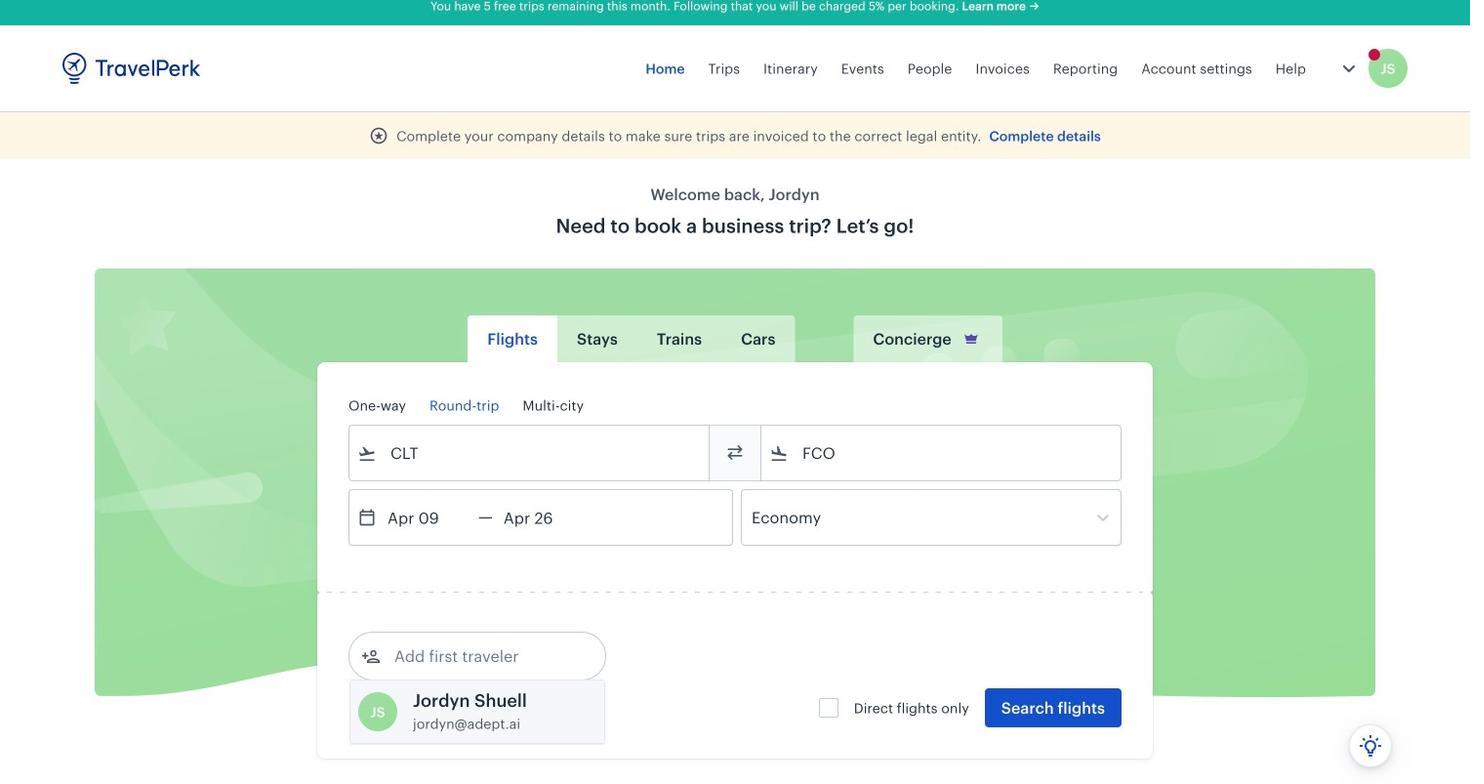 Task type: describe. For each thing, give the bounding box(es) containing it.
Add first traveler search field
[[381, 641, 584, 672]]

From search field
[[377, 437, 684, 469]]

Depart text field
[[377, 490, 478, 545]]



Task type: vqa. For each thing, say whether or not it's contained in the screenshot.
'To' search box
yes



Task type: locate. For each thing, give the bounding box(es) containing it.
Return text field
[[493, 490, 594, 545]]

To search field
[[789, 437, 1096, 469]]



